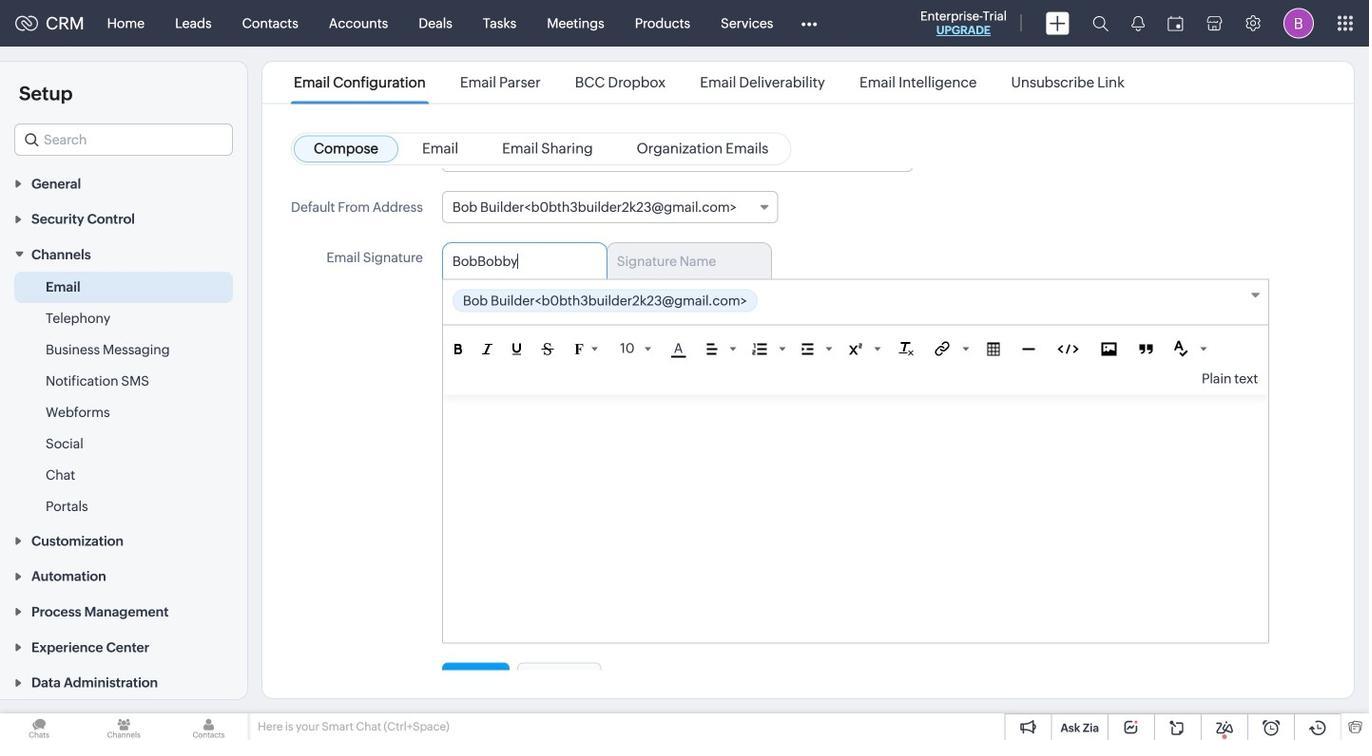 Task type: locate. For each thing, give the bounding box(es) containing it.
profile image
[[1284, 8, 1314, 39]]

1 horizontal spatial signature name text field
[[617, 254, 747, 269]]

script image
[[849, 344, 862, 355]]

region
[[0, 272, 247, 523]]

signals image
[[1132, 15, 1145, 31]]

0 horizontal spatial signature name text field
[[452, 254, 583, 269]]

Search text field
[[15, 125, 232, 155]]

search element
[[1081, 0, 1120, 47]]

calendar image
[[1168, 16, 1184, 31]]

create menu image
[[1046, 12, 1070, 35]]

alignment image
[[707, 344, 717, 355]]

2 signature name text field from the left
[[617, 254, 747, 269]]

Signature Name text field
[[452, 254, 583, 269], [617, 254, 747, 269]]

list image
[[753, 344, 767, 355]]

spell check image
[[1174, 341, 1188, 357]]

tab list
[[442, 242, 1270, 279]]

chats image
[[0, 714, 78, 741]]

list
[[277, 62, 1142, 103]]

profile element
[[1272, 0, 1326, 46]]

None field
[[14, 124, 233, 156], [442, 191, 778, 223], [443, 280, 1269, 326], [442, 191, 778, 223], [443, 280, 1269, 326]]

search image
[[1093, 15, 1109, 31]]

logo image
[[15, 16, 38, 31]]



Task type: vqa. For each thing, say whether or not it's contained in the screenshot.
tab list
yes



Task type: describe. For each thing, give the bounding box(es) containing it.
channels image
[[85, 714, 163, 741]]

1 signature name text field from the left
[[452, 254, 583, 269]]

none field search
[[14, 124, 233, 156]]

links image
[[935, 341, 950, 357]]

Other Modules field
[[789, 8, 830, 39]]

signals element
[[1120, 0, 1156, 47]]

indent image
[[802, 344, 813, 355]]

create menu element
[[1035, 0, 1081, 46]]

contacts image
[[170, 714, 248, 741]]



